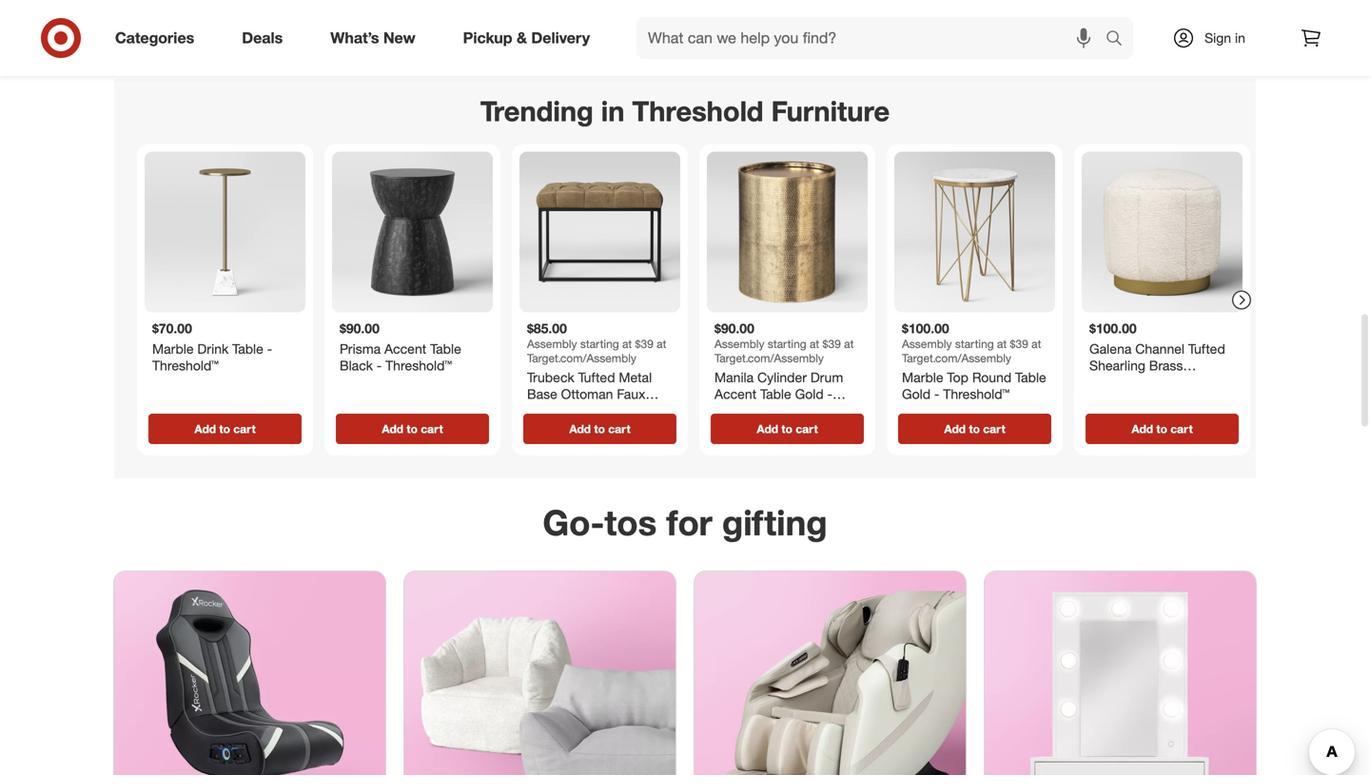 Task type: locate. For each thing, give the bounding box(es) containing it.
starting inside $100.00 assembly starting at $39 at target.com/assembly marble top round table gold - threshold™
[[955, 337, 994, 351]]

target.com/assembly inside $100.00 assembly starting at $39 at target.com/assembly marble top round table gold - threshold™
[[902, 351, 1011, 365]]

2 add to cart button from the left
[[336, 414, 489, 444]]

1 assembly from the left
[[527, 337, 577, 351]]

$90.00 up manila
[[715, 320, 754, 337]]

2 at from the left
[[657, 337, 666, 351]]

assembly inside the $90.00 assembly starting at $39 at target.com/assembly manila cylinder drum accent table gold - threshold™
[[715, 337, 765, 351]]

2 target.com/assembly from the left
[[715, 351, 824, 365]]

add for $90.00 prisma accent table black - threshold™
[[382, 422, 404, 436]]

2 horizontal spatial assembly
[[902, 337, 952, 351]]

1 vertical spatial accent
[[715, 386, 757, 402]]

trending
[[480, 94, 593, 128]]

starting inside the $90.00 assembly starting at $39 at target.com/assembly manila cylinder drum accent table gold - threshold™
[[768, 337, 807, 351]]

at
[[622, 337, 632, 351], [657, 337, 666, 351], [810, 337, 819, 351], [844, 337, 854, 351], [997, 337, 1007, 351], [1032, 337, 1041, 351]]

marble left top
[[902, 369, 943, 386]]

1 horizontal spatial gold
[[902, 386, 931, 402]]

delivery
[[531, 29, 590, 47]]

1 add to cart button from the left
[[148, 414, 302, 444]]

for right what's
[[406, 26, 424, 45]]

target.com/assembly down $85.00
[[527, 351, 637, 365]]

add to cart button for $70.00 marble drink table - threshold™
[[148, 414, 302, 444]]

$100.00
[[902, 320, 949, 337], [1090, 320, 1137, 337]]

add
[[194, 422, 216, 436], [382, 422, 404, 436], [569, 422, 591, 436], [757, 422, 778, 436], [944, 422, 966, 436], [1132, 422, 1153, 436]]

0 horizontal spatial your
[[428, 26, 458, 45]]

assembly
[[527, 337, 577, 351], [715, 337, 765, 351], [902, 337, 952, 351]]

comfortable
[[185, 26, 268, 45]]

0 horizontal spatial accent
[[384, 340, 426, 357]]

5 cart from the left
[[983, 422, 1005, 436]]

add to cart
[[194, 422, 256, 436], [382, 422, 443, 436], [569, 422, 631, 436], [757, 422, 818, 436], [944, 422, 1005, 436], [1132, 422, 1193, 436]]

& right pickup
[[517, 29, 527, 47]]

accent right prisma
[[384, 340, 426, 357]]

$100.00 for $100.00 assembly starting at $39 at target.com/assembly marble top round table gold - threshold™
[[902, 320, 949, 337]]

target.com/assembly
[[527, 351, 637, 365], [715, 351, 824, 365], [902, 351, 1011, 365]]

1 horizontal spatial target.com/assembly
[[715, 351, 824, 365]]

$90.00 up prisma
[[340, 320, 380, 337]]

6 add to cart from the left
[[1132, 422, 1193, 436]]

$90.00 prisma accent table black - threshold™
[[340, 320, 461, 374]]

assembly inside $85.00 assembly starting at $39 at target.com/assembly
[[527, 337, 577, 351]]

3 starting from the left
[[955, 337, 994, 351]]

to
[[219, 422, 230, 436], [407, 422, 418, 436], [594, 422, 605, 436], [782, 422, 793, 436], [969, 422, 980, 436], [1157, 422, 1167, 436]]

2 gold from the left
[[902, 386, 931, 402]]

0 horizontal spatial in
[[601, 94, 625, 128]]

target.com/assembly inside $85.00 assembly starting at $39 at target.com/assembly
[[527, 351, 637, 365]]

home.
[[462, 26, 504, 45]]

pieces
[[357, 26, 402, 45], [840, 26, 885, 45]]

1 horizontal spatial $100.00
[[1090, 320, 1137, 337]]

2 assembly from the left
[[715, 337, 765, 351]]

& left functional
[[272, 26, 282, 45]]

in right trending
[[601, 94, 625, 128]]

- left top
[[934, 386, 940, 402]]

place.
[[946, 26, 986, 45]]

2 pieces from the left
[[840, 26, 885, 45]]

- right drink
[[267, 340, 272, 357]]

target.com/assembly up "cylinder"
[[715, 351, 824, 365]]

$90.00 for $90.00 assembly starting at $39 at target.com/assembly manila cylinder drum accent table gold - threshold™
[[715, 320, 754, 337]]

add to cart for prisma accent table black - threshold™
[[382, 422, 443, 436]]

0 vertical spatial in
[[1235, 29, 1245, 46]]

&
[[272, 26, 282, 45], [517, 29, 527, 47]]

1 horizontal spatial new
[[710, 1, 748, 23]]

$39
[[635, 337, 654, 351], [823, 337, 841, 351], [1010, 337, 1028, 351]]

cart for $90.00 prisma accent table black - threshold™
[[421, 422, 443, 436]]

to for prisma accent table black - threshold™
[[407, 422, 418, 436]]

$39 inside $85.00 assembly starting at $39 at target.com/assembly
[[635, 337, 654, 351]]

tos
[[605, 501, 657, 544]]

1 vertical spatial new
[[383, 29, 415, 47]]

accent left "cylinder"
[[715, 386, 757, 402]]

categories
[[115, 29, 194, 47]]

1 $90.00 from the left
[[340, 320, 380, 337]]

starting up "cylinder"
[[768, 337, 807, 351]]

new
[[710, 1, 748, 23], [383, 29, 415, 47]]

what's new
[[330, 29, 415, 47]]

2 horizontal spatial starting
[[955, 337, 994, 351]]

in
[[1235, 29, 1245, 46], [601, 94, 625, 128]]

1 gold from the left
[[795, 386, 824, 402]]

1 horizontal spatial $90.00
[[715, 320, 754, 337]]

$39 inside $100.00 assembly starting at $39 at target.com/assembly marble top round table gold - threshold™
[[1010, 337, 1028, 351]]

1 starting from the left
[[580, 337, 619, 351]]

0 horizontal spatial gold
[[795, 386, 824, 402]]

$39 for manila cylinder drum accent table gold - threshold™
[[823, 337, 841, 351]]

1 horizontal spatial your
[[912, 26, 942, 45]]

2 horizontal spatial $39
[[1010, 337, 1028, 351]]

new right what's
[[383, 29, 415, 47]]

go-tos for gifting
[[543, 501, 828, 544]]

threshold™
[[152, 357, 219, 374], [386, 357, 452, 374], [943, 386, 1010, 402], [715, 402, 781, 419]]

accent inside the $90.00 assembly starting at $39 at target.com/assembly manila cylinder drum accent table gold - threshold™
[[715, 386, 757, 402]]

1 horizontal spatial accent
[[715, 386, 757, 402]]

6 at from the left
[[1032, 337, 1041, 351]]

galena channel tufted shearling brass ottoman cream - threshold™ image
[[1082, 152, 1243, 312]]

your left home.
[[428, 26, 458, 45]]

2 cart from the left
[[421, 422, 443, 436]]

0 horizontal spatial pieces
[[357, 26, 402, 45]]

6 to from the left
[[1157, 422, 1167, 436]]

- inside $100.00 assembly starting at $39 at target.com/assembly marble top round table gold - threshold™
[[934, 386, 940, 402]]

cart for $100.00 assembly starting at $39 at target.com/assembly marble top round table gold - threshold™
[[983, 422, 1005, 436]]

target.com/assembly for $90.00
[[715, 351, 824, 365]]

1 $39 from the left
[[635, 337, 654, 351]]

table inside $70.00 marble drink table - threshold™
[[232, 340, 263, 357]]

0 horizontal spatial assembly
[[527, 337, 577, 351]]

explore comfortable & functional pieces for your home. link
[[114, 0, 676, 64]]

marble
[[152, 340, 194, 357], [902, 369, 943, 386]]

in right sign
[[1235, 29, 1245, 46]]

2 your from the left
[[912, 26, 942, 45]]

search button
[[1097, 17, 1143, 63]]

table right drink
[[232, 340, 263, 357]]

2 add from the left
[[382, 422, 404, 436]]

table
[[232, 340, 263, 357], [430, 340, 461, 357], [1015, 369, 1046, 386], [760, 386, 791, 402]]

0 vertical spatial new
[[710, 1, 748, 23]]

3 at from the left
[[810, 337, 819, 351]]

3 target.com/assembly from the left
[[902, 351, 1011, 365]]

4 cart from the left
[[796, 422, 818, 436]]

your left place.
[[912, 26, 942, 45]]

add for $90.00 assembly starting at $39 at target.com/assembly manila cylinder drum accent table gold - threshold™
[[757, 422, 778, 436]]

0 horizontal spatial new
[[383, 29, 415, 47]]

add to cart button
[[148, 414, 302, 444], [336, 414, 489, 444], [523, 414, 677, 444], [711, 414, 864, 444], [898, 414, 1051, 444], [1086, 414, 1239, 444]]

1 to from the left
[[219, 422, 230, 436]]

- inside the $90.00 assembly starting at $39 at target.com/assembly manila cylinder drum accent table gold - threshold™
[[827, 386, 833, 402]]

round
[[972, 369, 1012, 386]]

threshold™ inside $70.00 marble drink table - threshold™
[[152, 357, 219, 374]]

1 target.com/assembly from the left
[[527, 351, 637, 365]]

1 horizontal spatial starting
[[768, 337, 807, 351]]

$85.00
[[527, 320, 567, 337]]

$70.00 marble drink table - threshold™
[[152, 320, 272, 374]]

gold left top
[[902, 386, 931, 402]]

1 at from the left
[[622, 337, 632, 351]]

0 horizontal spatial $90.00
[[340, 320, 380, 337]]

1 add from the left
[[194, 422, 216, 436]]

4 add from the left
[[757, 422, 778, 436]]

0 horizontal spatial target.com/assembly
[[527, 351, 637, 365]]

in inside carousel region
[[601, 94, 625, 128]]

0 vertical spatial accent
[[384, 340, 426, 357]]

1 add to cart from the left
[[194, 422, 256, 436]]

$90.00
[[340, 320, 380, 337], [715, 320, 754, 337]]

gold inside the $90.00 assembly starting at $39 at target.com/assembly manila cylinder drum accent table gold - threshold™
[[795, 386, 824, 402]]

new up discover
[[710, 1, 748, 23]]

pieces inside new furniture arrivals discover the latest pieces for your place.
[[840, 26, 885, 45]]

assembly inside $100.00 assembly starting at $39 at target.com/assembly marble top round table gold - threshold™
[[902, 337, 952, 351]]

marble down $70.00
[[152, 340, 194, 357]]

$100.00 assembly starting at $39 at target.com/assembly marble top round table gold - threshold™
[[902, 320, 1046, 402]]

marble inside $70.00 marble drink table - threshold™
[[152, 340, 194, 357]]

target.com/assembly up top
[[902, 351, 1011, 365]]

5 add to cart button from the left
[[898, 414, 1051, 444]]

accent
[[384, 340, 426, 357], [715, 386, 757, 402]]

starting inside $85.00 assembly starting at $39 at target.com/assembly
[[580, 337, 619, 351]]

table right manila
[[760, 386, 791, 402]]

1 vertical spatial in
[[601, 94, 625, 128]]

table right round
[[1015, 369, 1046, 386]]

gold right manila
[[795, 386, 824, 402]]

2 to from the left
[[407, 422, 418, 436]]

1 horizontal spatial in
[[1235, 29, 1245, 46]]

5 add to cart from the left
[[944, 422, 1005, 436]]

2 horizontal spatial for
[[890, 26, 908, 45]]

2 $100.00 from the left
[[1090, 320, 1137, 337]]

table inside $90.00 prisma accent table black - threshold™
[[430, 340, 461, 357]]

$90.00 inside $90.00 prisma accent table black - threshold™
[[340, 320, 380, 337]]

for right tos
[[666, 501, 712, 544]]

categories link
[[99, 17, 218, 59]]

table right prisma
[[430, 340, 461, 357]]

4 add to cart from the left
[[757, 422, 818, 436]]

sign
[[1205, 29, 1231, 46]]

what's
[[330, 29, 379, 47]]

pieces right functional
[[357, 26, 402, 45]]

add to cart button for $100.00 assembly starting at $39 at target.com/assembly marble top round table gold - threshold™
[[898, 414, 1051, 444]]

0 horizontal spatial marble
[[152, 340, 194, 357]]

add to cart button for $90.00 prisma accent table black - threshold™
[[336, 414, 489, 444]]

0 horizontal spatial starting
[[580, 337, 619, 351]]

1 horizontal spatial marble
[[902, 369, 943, 386]]

for
[[406, 26, 424, 45], [890, 26, 908, 45], [666, 501, 712, 544]]

starting up top
[[955, 337, 994, 351]]

cart for $70.00 marble drink table - threshold™
[[233, 422, 256, 436]]

$39 for marble top round table gold - threshold™
[[1010, 337, 1028, 351]]

to for manila cylinder drum accent table gold - threshold™
[[782, 422, 793, 436]]

1 cart from the left
[[233, 422, 256, 436]]

add to cart button for $90.00 assembly starting at $39 at target.com/assembly manila cylinder drum accent table gold - threshold™
[[711, 414, 864, 444]]

table inside the $90.00 assembly starting at $39 at target.com/assembly manila cylinder drum accent table gold - threshold™
[[760, 386, 791, 402]]

4 to from the left
[[782, 422, 793, 436]]

2 starting from the left
[[768, 337, 807, 351]]

for down arrivals
[[890, 26, 908, 45]]

1 horizontal spatial $39
[[823, 337, 841, 351]]

manila cylinder drum accent table gold - threshold™ image
[[707, 152, 868, 312]]

5 to from the left
[[969, 422, 980, 436]]

- right "cylinder"
[[827, 386, 833, 402]]

$90.00 inside the $90.00 assembly starting at $39 at target.com/assembly manila cylinder drum accent table gold - threshold™
[[715, 320, 754, 337]]

2 $39 from the left
[[823, 337, 841, 351]]

gold
[[795, 386, 824, 402], [902, 386, 931, 402]]

starting
[[580, 337, 619, 351], [768, 337, 807, 351], [955, 337, 994, 351]]

carousel region
[[114, 79, 1256, 494]]

6 cart from the left
[[1171, 422, 1193, 436]]

$85.00 assembly starting at $39 at target.com/assembly
[[527, 320, 666, 365]]

0 horizontal spatial $39
[[635, 337, 654, 351]]

starting right $85.00
[[580, 337, 619, 351]]

0 vertical spatial marble
[[152, 340, 194, 357]]

to for marble drink table - threshold™
[[219, 422, 230, 436]]

1 horizontal spatial assembly
[[715, 337, 765, 351]]

threshold™ inside the $90.00 assembly starting at $39 at target.com/assembly manila cylinder drum accent table gold - threshold™
[[715, 402, 781, 419]]

0 horizontal spatial $100.00
[[902, 320, 949, 337]]

3 cart from the left
[[608, 422, 631, 436]]

1 your from the left
[[428, 26, 458, 45]]

gold inside $100.00 assembly starting at $39 at target.com/assembly marble top round table gold - threshold™
[[902, 386, 931, 402]]

3 to from the left
[[594, 422, 605, 436]]

target.com/assembly inside the $90.00 assembly starting at $39 at target.com/assembly manila cylinder drum accent table gold - threshold™
[[715, 351, 824, 365]]

2 add to cart from the left
[[382, 422, 443, 436]]

3 add to cart button from the left
[[523, 414, 677, 444]]

sign in link
[[1156, 17, 1275, 59]]

3 assembly from the left
[[902, 337, 952, 351]]

-
[[267, 340, 272, 357], [377, 357, 382, 374], [827, 386, 833, 402], [934, 386, 940, 402]]

$39 inside the $90.00 assembly starting at $39 at target.com/assembly manila cylinder drum accent table gold - threshold™
[[823, 337, 841, 351]]

search
[[1097, 31, 1143, 49]]

gifting
[[722, 501, 828, 544]]

your
[[428, 26, 458, 45], [912, 26, 942, 45]]

cart
[[233, 422, 256, 436], [421, 422, 443, 436], [608, 422, 631, 436], [796, 422, 818, 436], [983, 422, 1005, 436], [1171, 422, 1193, 436]]

5 add from the left
[[944, 422, 966, 436]]

2 $90.00 from the left
[[715, 320, 754, 337]]

new inside new furniture arrivals discover the latest pieces for your place.
[[710, 1, 748, 23]]

1 vertical spatial marble
[[902, 369, 943, 386]]

3 $39 from the left
[[1010, 337, 1028, 351]]

latest
[[799, 26, 836, 45]]

4 add to cart button from the left
[[711, 414, 864, 444]]

$100.00 inside $100.00 link
[[1090, 320, 1137, 337]]

pieces down arrivals
[[840, 26, 885, 45]]

starting for $85.00
[[580, 337, 619, 351]]

- right the black
[[377, 357, 382, 374]]

1 horizontal spatial pieces
[[840, 26, 885, 45]]

deals link
[[226, 17, 307, 59]]

$100.00 inside $100.00 assembly starting at $39 at target.com/assembly marble top round table gold - threshold™
[[902, 320, 949, 337]]

- inside $70.00 marble drink table - threshold™
[[267, 340, 272, 357]]

$70.00
[[152, 320, 192, 337]]

2 horizontal spatial target.com/assembly
[[902, 351, 1011, 365]]

cylinder
[[757, 369, 807, 386]]

1 $100.00 from the left
[[902, 320, 949, 337]]



Task type: vqa. For each thing, say whether or not it's contained in the screenshot.
the & in Pickup & Delivery link
no



Task type: describe. For each thing, give the bounding box(es) containing it.
target.com/assembly for $100.00
[[902, 351, 1011, 365]]

assembly for $100.00
[[902, 337, 952, 351]]

add to cart for marble drink table - threshold™
[[194, 422, 256, 436]]

new furniture arrivals discover the latest pieces for your place.
[[710, 1, 986, 45]]

functional
[[286, 26, 352, 45]]

explore comfortable & functional pieces for your home.
[[129, 26, 504, 45]]

marble drink table - threshold™ image
[[145, 152, 305, 312]]

0 horizontal spatial &
[[272, 26, 282, 45]]

accent inside $90.00 prisma accent table black - threshold™
[[384, 340, 426, 357]]

target.com/assembly for $85.00
[[527, 351, 637, 365]]

pickup
[[463, 29, 512, 47]]

in for sign
[[1235, 29, 1245, 46]]

assembly for $90.00
[[715, 337, 765, 351]]

$100.00 link
[[1082, 152, 1243, 410]]

add for $100.00 assembly starting at $39 at target.com/assembly marble top round table gold - threshold™
[[944, 422, 966, 436]]

trending in threshold furniture
[[480, 94, 890, 128]]

assembly for $85.00
[[527, 337, 577, 351]]

to for marble top round table gold - threshold™
[[969, 422, 980, 436]]

starting for $100.00
[[955, 337, 994, 351]]

marble top round table gold - threshold™ image
[[894, 152, 1055, 312]]

$90.00 assembly starting at $39 at target.com/assembly manila cylinder drum accent table gold - threshold™
[[715, 320, 854, 419]]

3 add to cart from the left
[[569, 422, 631, 436]]

$39 for assembly starting at $39 at target.com/assembly
[[635, 337, 654, 351]]

drink
[[197, 340, 229, 357]]

threshold™ inside $100.00 assembly starting at $39 at target.com/assembly marble top round table gold - threshold™
[[943, 386, 1010, 402]]

pickup & delivery
[[463, 29, 590, 47]]

marble inside $100.00 assembly starting at $39 at target.com/assembly marble top round table gold - threshold™
[[902, 369, 943, 386]]

1 pieces from the left
[[357, 26, 402, 45]]

6 add from the left
[[1132, 422, 1153, 436]]

explore
[[129, 26, 181, 45]]

add to cart for marble top round table gold - threshold™
[[944, 422, 1005, 436]]

go-
[[543, 501, 605, 544]]

starting for $90.00
[[768, 337, 807, 351]]

drum
[[811, 369, 843, 386]]

1 horizontal spatial for
[[666, 501, 712, 544]]

cart for $90.00 assembly starting at $39 at target.com/assembly manila cylinder drum accent table gold - threshold™
[[796, 422, 818, 436]]

furniture
[[753, 1, 827, 23]]

4 at from the left
[[844, 337, 854, 351]]

add for $70.00 marble drink table - threshold™
[[194, 422, 216, 436]]

manila
[[715, 369, 754, 386]]

3 add from the left
[[569, 422, 591, 436]]

the
[[773, 26, 795, 45]]

sign in
[[1205, 29, 1245, 46]]

1 horizontal spatial &
[[517, 29, 527, 47]]

table inside $100.00 assembly starting at $39 at target.com/assembly marble top round table gold - threshold™
[[1015, 369, 1046, 386]]

0 horizontal spatial for
[[406, 26, 424, 45]]

your inside new furniture arrivals discover the latest pieces for your place.
[[912, 26, 942, 45]]

furniture
[[771, 94, 890, 128]]

black
[[340, 357, 373, 374]]

What can we help you find? suggestions appear below search field
[[637, 17, 1110, 59]]

5 at from the left
[[997, 337, 1007, 351]]

trubeck tufted metal base ottoman faux leather brown - threshold™ image
[[520, 152, 680, 312]]

discover
[[710, 26, 769, 45]]

threshold
[[632, 94, 764, 128]]

for inside new furniture arrivals discover the latest pieces for your place.
[[890, 26, 908, 45]]

prisma accent table black - threshold™ image
[[332, 152, 493, 312]]

top
[[947, 369, 969, 386]]

add to cart for manila cylinder drum accent table gold - threshold™
[[757, 422, 818, 436]]

$100.00 for $100.00
[[1090, 320, 1137, 337]]

prisma
[[340, 340, 381, 357]]

in for trending
[[601, 94, 625, 128]]

6 add to cart button from the left
[[1086, 414, 1239, 444]]

pickup & delivery link
[[447, 17, 614, 59]]

- inside $90.00 prisma accent table black - threshold™
[[377, 357, 382, 374]]

deals
[[242, 29, 283, 47]]

what's new link
[[314, 17, 439, 59]]

threshold™ inside $90.00 prisma accent table black - threshold™
[[386, 357, 452, 374]]

$90.00 for $90.00 prisma accent table black - threshold™
[[340, 320, 380, 337]]

arrivals
[[832, 1, 895, 23]]



